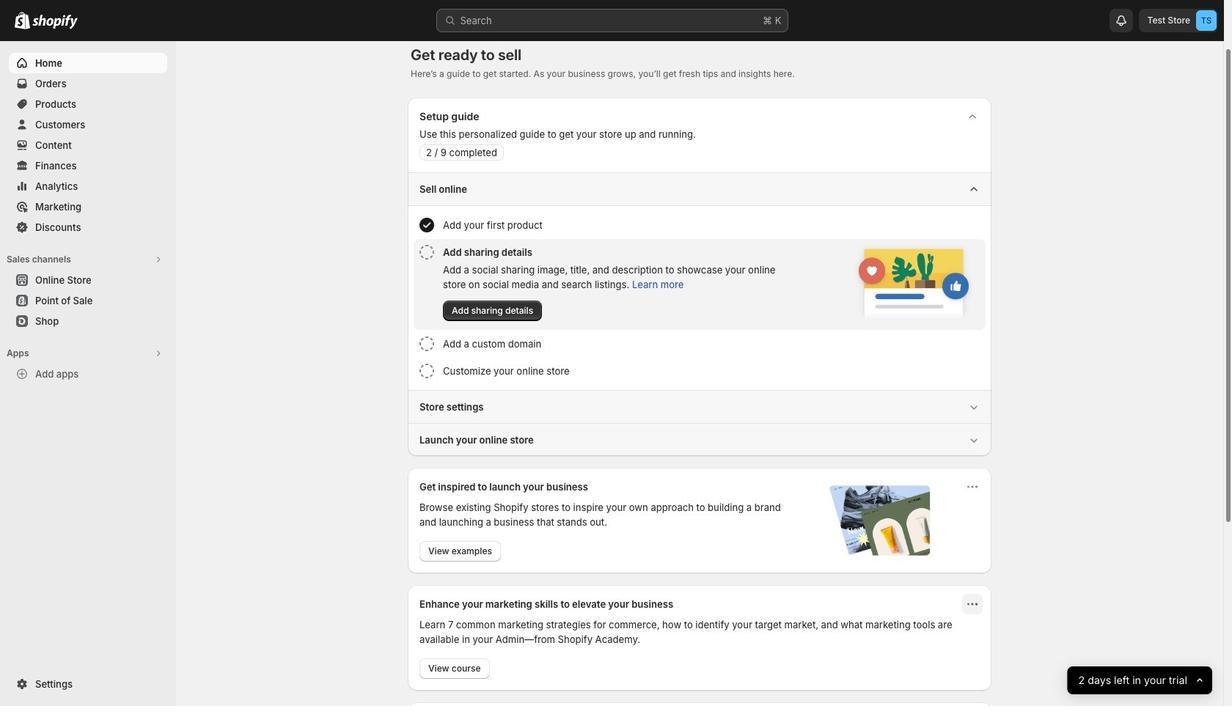 Task type: describe. For each thing, give the bounding box(es) containing it.
1 horizontal spatial shopify image
[[32, 15, 78, 29]]

add your first product group
[[414, 212, 986, 238]]

mark customize your online store as done image
[[420, 364, 434, 379]]

customize your online store group
[[414, 358, 986, 384]]

setup guide region
[[408, 98, 992, 456]]

mark add a custom domain as done image
[[420, 337, 434, 351]]

guide categories group
[[408, 172, 992, 456]]



Task type: locate. For each thing, give the bounding box(es) containing it.
mark add sharing details as done image
[[420, 245, 434, 260]]

add a custom domain group
[[414, 331, 986, 357]]

0 horizontal spatial shopify image
[[15, 12, 30, 29]]

sell online group
[[408, 172, 992, 390]]

test store image
[[1196, 10, 1217, 31]]

shopify image
[[15, 12, 30, 29], [32, 15, 78, 29]]

add sharing details group
[[414, 239, 986, 330]]

mark add your first product as not done image
[[420, 218, 434, 233]]



Task type: vqa. For each thing, say whether or not it's contained in the screenshot.
Add your first product group
yes



